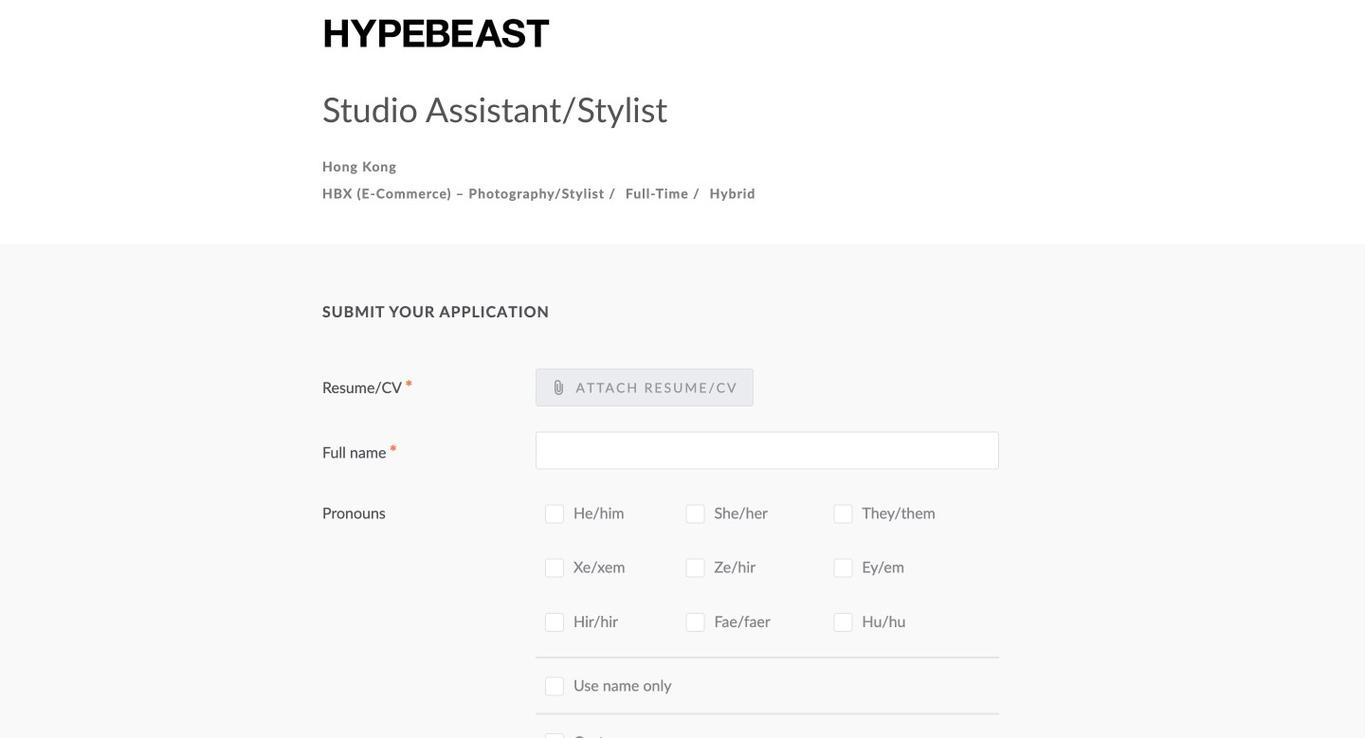 Task type: vqa. For each thing, say whether or not it's contained in the screenshot.
HYPEBEAST LOGO
yes



Task type: locate. For each thing, give the bounding box(es) containing it.
None checkbox
[[545, 505, 564, 524], [686, 505, 705, 524], [834, 505, 853, 524], [545, 614, 564, 633], [545, 678, 564, 697], [545, 734, 564, 739], [545, 505, 564, 524], [686, 505, 705, 524], [834, 505, 853, 524], [545, 614, 564, 633], [545, 678, 564, 697], [545, 734, 564, 739]]

None text field
[[536, 432, 1000, 470]]

hypebeast logo image
[[323, 17, 551, 50]]

None checkbox
[[545, 559, 564, 578], [686, 559, 705, 578], [834, 559, 853, 578], [686, 614, 705, 633], [834, 614, 853, 633], [545, 559, 564, 578], [686, 559, 705, 578], [834, 559, 853, 578], [686, 614, 705, 633], [834, 614, 853, 633]]



Task type: describe. For each thing, give the bounding box(es) containing it.
paperclip image
[[551, 380, 566, 396]]



